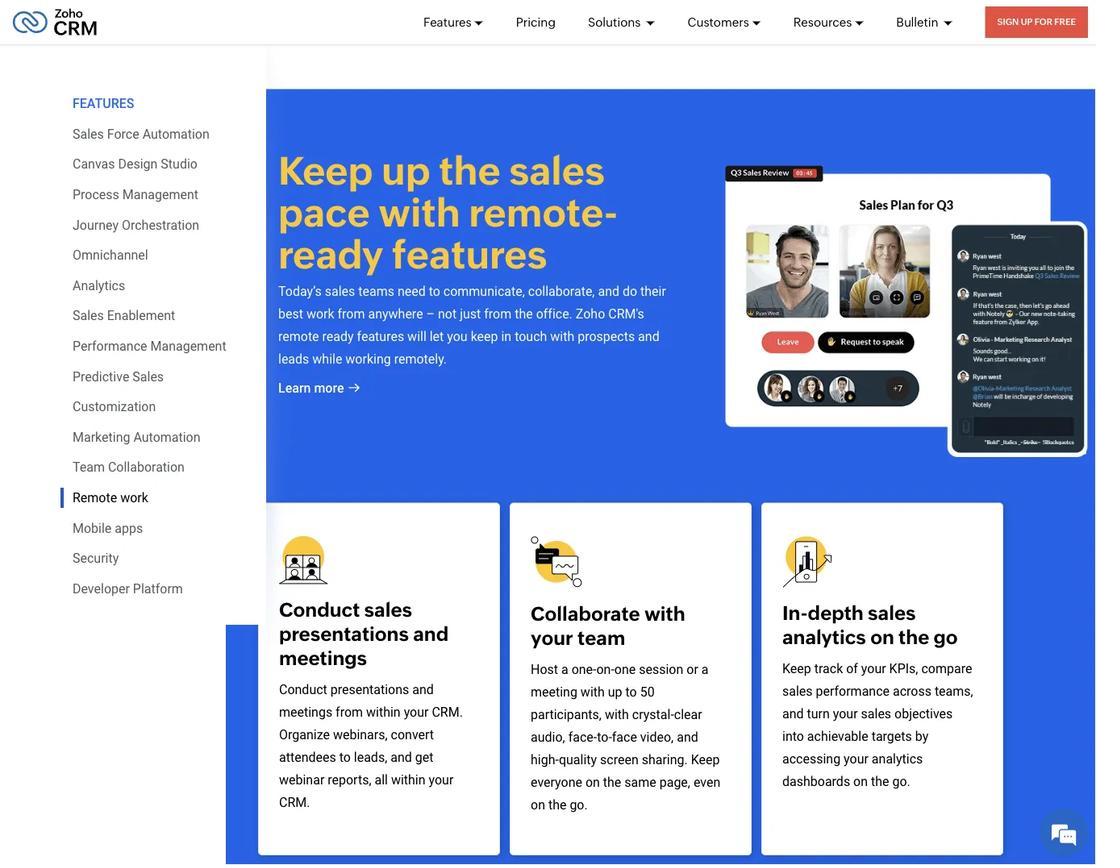 Task type: describe. For each thing, give the bounding box(es) containing it.
host
[[531, 662, 558, 678]]

keep for keep track of your kpis, compare sales performance across teams, and turn your sales objectives into achievable targets by accessing your analytics dashboards on the go.
[[783, 661, 812, 677]]

leads,
[[354, 750, 388, 766]]

and inside keep track of your kpis, compare sales performance across teams, and turn your sales objectives into achievable targets by accessing your analytics dashboards on the go.
[[783, 707, 804, 722]]

attendees
[[279, 750, 336, 766]]

everyone
[[531, 775, 583, 791]]

keep
[[471, 329, 498, 345]]

collaborate,
[[528, 284, 595, 300]]

sales inside in-depth sales analytics on the go
[[868, 602, 916, 625]]

mobile
[[73, 521, 112, 536]]

1 vertical spatial within
[[391, 773, 426, 788]]

0 horizontal spatial work
[[120, 490, 148, 506]]

from down teams
[[338, 307, 365, 322]]

conduct for conduct presentations and meetings from within your crm. organize webinars, convert attendees to leads, and get webinar reports, all within your crm.
[[279, 682, 327, 698]]

not
[[438, 307, 457, 322]]

2 a from the left
[[702, 662, 709, 678]]

anywhere
[[368, 307, 423, 322]]

ready inside zoho crm's remote ready features will let you keep in touch with prospects and leads while working remotely.
[[322, 329, 354, 345]]

up inside host a one-on-one session or a meeting with up to 50 participants, with crystal-clear audio, face-to-face video, and high-quality screen sharing. keep everyone on the same page, even on the go.
[[608, 685, 623, 700]]

performance management
[[73, 339, 226, 354]]

host a one-on-one session or a meeting with up to 50 participants, with crystal-clear audio, face-to-face video, and high-quality screen sharing. keep everyone on the same page, even on the go.
[[531, 662, 721, 813]]

and inside host a one-on-one session or a meeting with up to 50 participants, with crystal-clear audio, face-to-face video, and high-quality screen sharing. keep everyone on the same page, even on the go.
[[677, 730, 699, 745]]

predictive
[[73, 369, 129, 384]]

1 horizontal spatial crm.
[[432, 705, 463, 720]]

with down one-
[[581, 685, 605, 700]]

achievable
[[808, 729, 869, 745]]

customization
[[73, 399, 156, 415]]

features inside keep up the sales pace with remote- ready features
[[392, 233, 548, 277]]

design
[[118, 157, 158, 172]]

0 vertical spatial automation
[[143, 126, 210, 142]]

the inside in-depth sales analytics on the go
[[899, 626, 930, 649]]

today's
[[278, 284, 322, 300]]

2 vertical spatial sales
[[133, 369, 164, 384]]

sign up for free
[[998, 17, 1077, 27]]

meetings inside the conduct sales presentations and meetings
[[279, 647, 367, 670]]

today's sales teams need to communicate, collaborate, and do their best work from anywhere – not just from the office.
[[278, 284, 666, 322]]

go
[[934, 626, 958, 649]]

your down get
[[429, 773, 454, 788]]

keep track of your kpis, compare sales performance across teams, and turn your sales objectives into achievable targets by accessing your analytics dashboards on the go.
[[783, 661, 974, 790]]

to inside conduct presentations and meetings from within your crm. organize webinars, convert attendees to leads, and get webinar reports, all within your crm.
[[339, 750, 351, 766]]

in
[[502, 329, 512, 345]]

zoho
[[576, 307, 605, 322]]

with inside zoho crm's remote ready features will let you keep in touch with prospects and leads while working remotely.
[[551, 329, 575, 345]]

sales meetings and presentations image
[[726, 166, 1088, 458]]

on down everyone
[[531, 798, 545, 813]]

on inside keep track of your kpis, compare sales performance across teams, and turn your sales objectives into achievable targets by accessing your analytics dashboards on the go.
[[854, 774, 868, 790]]

features
[[424, 15, 472, 29]]

remotely.
[[394, 352, 447, 367]]

work inside today's sales teams need to communicate, collaborate, and do their best work from anywhere – not just from the office.
[[307, 307, 335, 322]]

screen
[[600, 753, 639, 768]]

features link
[[424, 0, 484, 44]]

features
[[73, 96, 134, 111]]

one-
[[572, 662, 597, 678]]

audio,
[[531, 730, 565, 745]]

conduct for conduct sales presentations and meetings
[[279, 599, 360, 622]]

zoho crm's remote ready features will let you keep in touch with prospects and leads while working remotely.
[[278, 307, 660, 367]]

sales inside keep up the sales pace with remote- ready features
[[509, 149, 605, 193]]

of
[[847, 661, 859, 677]]

into
[[783, 729, 804, 745]]

customers
[[688, 15, 750, 29]]

sales inside the conduct sales presentations and meetings
[[364, 599, 412, 622]]

conduct presentations and meetings from within your crm. organize webinars, convert attendees to leads, and get webinar reports, all within your crm.
[[279, 682, 463, 811]]

just
[[460, 307, 481, 322]]

on inside in-depth sales analytics on the go
[[871, 626, 895, 649]]

to-
[[597, 730, 612, 745]]

office.
[[536, 307, 573, 322]]

sales for sales force automation
[[73, 126, 104, 142]]

turn
[[807, 707, 830, 722]]

for
[[1035, 17, 1053, 27]]

compare
[[922, 661, 973, 677]]

across
[[893, 684, 932, 699]]

management for performance management
[[150, 339, 226, 354]]

high-
[[531, 753, 559, 768]]

solutions
[[588, 15, 644, 29]]

page,
[[660, 775, 691, 791]]

organize
[[279, 728, 330, 743]]

do
[[623, 284, 638, 300]]

omnichannel
[[73, 248, 148, 263]]

ready inside keep up the sales pace with remote- ready features
[[278, 233, 384, 277]]

face-
[[569, 730, 597, 745]]

marketing automation
[[73, 430, 201, 445]]

journey orchestration
[[73, 217, 199, 233]]

reports,
[[328, 773, 372, 788]]

mobile apps
[[73, 521, 143, 536]]

more
[[314, 381, 344, 396]]

enablement
[[107, 308, 175, 324]]

your down achievable
[[844, 752, 869, 767]]

your down performance
[[833, 707, 858, 722]]

team
[[73, 460, 105, 475]]

up
[[1021, 17, 1033, 27]]

1 vertical spatial automation
[[133, 430, 201, 445]]

sign up for free link
[[986, 6, 1089, 38]]

by
[[916, 729, 929, 745]]

sales for sales enablement
[[73, 308, 104, 324]]

and inside today's sales teams need to communicate, collaborate, and do their best work from anywhere – not just from the office.
[[598, 284, 620, 300]]

presentations inside conduct presentations and meetings from within your crm. organize webinars, convert attendees to leads, and get webinar reports, all within your crm.
[[331, 682, 409, 698]]

remote work
[[73, 490, 148, 506]]

or
[[687, 662, 699, 678]]

same
[[625, 775, 657, 791]]

collaboration
[[108, 460, 185, 475]]

collaborate
[[531, 603, 640, 626]]

50
[[640, 685, 655, 700]]

zoho crm logo image
[[12, 4, 98, 40]]

performance
[[816, 684, 890, 699]]

dashboards
[[783, 774, 851, 790]]

and inside the conduct sales presentations and meetings
[[413, 623, 449, 646]]

quality
[[559, 753, 597, 768]]

resources link
[[794, 0, 865, 44]]

session
[[639, 662, 684, 678]]



Task type: vqa. For each thing, say whether or not it's contained in the screenshot.


Task type: locate. For each thing, give the bounding box(es) containing it.
your up convert
[[404, 705, 429, 720]]

team collaboration
[[73, 460, 185, 475]]

sales down the analytics
[[73, 308, 104, 324]]

in-
[[783, 602, 808, 625]]

best
[[278, 307, 303, 322]]

with up the need
[[379, 191, 461, 235]]

sharing.
[[642, 753, 688, 768]]

one
[[615, 662, 636, 678]]

get
[[415, 750, 434, 766]]

0 horizontal spatial go.
[[570, 798, 588, 813]]

leads
[[278, 352, 309, 367]]

meetings inside conduct presentations and meetings from within your crm. organize webinars, convert attendees to leads, and get webinar reports, all within your crm.
[[279, 705, 333, 720]]

features up communicate, in the top left of the page
[[392, 233, 548, 277]]

go. inside host a one-on-one session or a meeting with up to 50 participants, with crystal-clear audio, face-to-face video, and high-quality screen sharing. keep everyone on the same page, even on the go.
[[570, 798, 588, 813]]

1 vertical spatial management
[[150, 339, 226, 354]]

0 vertical spatial work
[[307, 307, 335, 322]]

a left one-
[[562, 662, 569, 678]]

1 a from the left
[[562, 662, 569, 678]]

0 horizontal spatial up
[[382, 149, 431, 193]]

0 vertical spatial management
[[122, 187, 199, 202]]

1 vertical spatial work
[[120, 490, 148, 506]]

process management
[[73, 187, 199, 202]]

menu shadow image
[[266, 0, 291, 688]]

go. down targets
[[893, 774, 911, 790]]

1 horizontal spatial analytics
[[872, 752, 923, 767]]

1 horizontal spatial work
[[307, 307, 335, 322]]

work
[[307, 307, 335, 322], [120, 490, 148, 506]]

ready up today's
[[278, 233, 384, 277]]

1 vertical spatial analytics
[[872, 752, 923, 767]]

to inside today's sales teams need to communicate, collaborate, and do their best work from anywhere – not just from the office.
[[429, 284, 440, 300]]

on-
[[597, 662, 615, 678]]

1 vertical spatial to
[[626, 685, 637, 700]]

your
[[531, 627, 574, 650], [862, 661, 887, 677], [404, 705, 429, 720], [833, 707, 858, 722], [844, 752, 869, 767], [429, 773, 454, 788]]

on
[[871, 626, 895, 649], [854, 774, 868, 790], [586, 775, 600, 791], [531, 798, 545, 813]]

2 horizontal spatial keep
[[783, 661, 812, 677]]

0 vertical spatial ready
[[278, 233, 384, 277]]

0 vertical spatial presentations
[[279, 623, 409, 646]]

go. down everyone
[[570, 798, 588, 813]]

on up kpis,
[[871, 626, 895, 649]]

1 horizontal spatial go.
[[893, 774, 911, 790]]

analytics down targets
[[872, 752, 923, 767]]

from up webinars,
[[336, 705, 363, 720]]

within up webinars,
[[366, 705, 401, 720]]

predictive sales
[[73, 369, 164, 384]]

security
[[73, 551, 119, 566]]

to inside host a one-on-one session or a meeting with up to 50 participants, with crystal-clear audio, face-to-face video, and high-quality screen sharing. keep everyone on the same page, even on the go.
[[626, 685, 637, 700]]

presentations inside the conduct sales presentations and meetings
[[279, 623, 409, 646]]

bulletin link
[[897, 0, 954, 44]]

conduct sales presentations and meetings
[[279, 599, 449, 670]]

collaborate with your team
[[531, 603, 686, 650]]

learn more
[[278, 381, 344, 396]]

sales down performance management on the left top of the page
[[133, 369, 164, 384]]

2 vertical spatial to
[[339, 750, 351, 766]]

accessing
[[783, 752, 841, 767]]

track
[[815, 661, 843, 677]]

conduct inside conduct presentations and meetings from within your crm. organize webinars, convert attendees to leads, and get webinar reports, all within your crm.
[[279, 682, 327, 698]]

1 conduct from the top
[[279, 599, 360, 622]]

with
[[379, 191, 461, 235], [551, 329, 575, 345], [645, 603, 686, 626], [581, 685, 605, 700], [605, 707, 629, 723]]

1 vertical spatial crm.
[[279, 795, 310, 811]]

0 vertical spatial up
[[382, 149, 431, 193]]

0 vertical spatial go.
[[893, 774, 911, 790]]

all
[[375, 773, 388, 788]]

to up reports, at the left bottom
[[339, 750, 351, 766]]

1 vertical spatial ready
[[322, 329, 354, 345]]

with up face
[[605, 707, 629, 723]]

your inside the collaborate with your team
[[531, 627, 574, 650]]

0 vertical spatial keep
[[278, 149, 373, 193]]

the inside keep track of your kpis, compare sales performance across teams, and turn your sales objectives into achievable targets by accessing your analytics dashboards on the go.
[[872, 774, 890, 790]]

face
[[612, 730, 637, 745]]

features inside zoho crm's remote ready features will let you keep in touch with prospects and leads while working remotely.
[[357, 329, 404, 345]]

0 horizontal spatial analytics
[[783, 626, 867, 649]]

bulletin
[[897, 15, 941, 29]]

within right all
[[391, 773, 426, 788]]

pricing link
[[516, 0, 556, 44]]

management up orchestration
[[122, 187, 199, 202]]

2 conduct from the top
[[279, 682, 327, 698]]

you
[[447, 329, 468, 345]]

go. inside keep track of your kpis, compare sales performance across teams, and turn your sales objectives into achievable targets by accessing your analytics dashboards on the go.
[[893, 774, 911, 790]]

sales inside today's sales teams need to communicate, collaborate, and do their best work from anywhere – not just from the office.
[[325, 284, 355, 300]]

0 horizontal spatial to
[[339, 750, 351, 766]]

0 vertical spatial to
[[429, 284, 440, 300]]

sales
[[73, 126, 104, 142], [73, 308, 104, 324], [133, 369, 164, 384]]

crm. up convert
[[432, 705, 463, 720]]

performance
[[73, 339, 147, 354]]

apps
[[115, 521, 143, 536]]

1 vertical spatial sales
[[73, 308, 104, 324]]

on down quality
[[586, 775, 600, 791]]

canvas design studio
[[73, 157, 198, 172]]

crm. down webinar
[[279, 795, 310, 811]]

crystal-
[[633, 707, 674, 723]]

automation up studio
[[143, 126, 210, 142]]

0 horizontal spatial crm.
[[279, 795, 310, 811]]

on right the dashboards
[[854, 774, 868, 790]]

sales force automation
[[73, 126, 210, 142]]

participants,
[[531, 707, 602, 723]]

2 vertical spatial keep
[[691, 753, 720, 768]]

force
[[107, 126, 139, 142]]

0 vertical spatial analytics
[[783, 626, 867, 649]]

0 horizontal spatial keep
[[278, 149, 373, 193]]

1 horizontal spatial up
[[608, 685, 623, 700]]

analytics down depth
[[783, 626, 867, 649]]

1 vertical spatial go.
[[570, 798, 588, 813]]

0 vertical spatial sales
[[73, 126, 104, 142]]

work right best
[[307, 307, 335, 322]]

learn more link
[[278, 379, 360, 398]]

1 horizontal spatial keep
[[691, 753, 720, 768]]

with down office.
[[551, 329, 575, 345]]

from up in
[[484, 307, 512, 322]]

ready up while
[[322, 329, 354, 345]]

–
[[427, 307, 435, 322]]

from inside conduct presentations and meetings from within your crm. organize webinars, convert attendees to leads, and get webinar reports, all within your crm.
[[336, 705, 363, 720]]

up inside keep up the sales pace with remote- ready features
[[382, 149, 431, 193]]

your up host
[[531, 627, 574, 650]]

keep inside host a one-on-one session or a meeting with up to 50 participants, with crystal-clear audio, face-to-face video, and high-quality screen sharing. keep everyone on the same page, even on the go.
[[691, 753, 720, 768]]

the inside today's sales teams need to communicate, collaborate, and do their best work from anywhere – not just from the office.
[[515, 307, 533, 322]]

0 vertical spatial within
[[366, 705, 401, 720]]

analytics
[[783, 626, 867, 649], [872, 752, 923, 767]]

keep for keep up the sales pace with remote- ready features
[[278, 149, 373, 193]]

targets
[[872, 729, 913, 745]]

crm's
[[609, 307, 645, 322]]

teams
[[359, 284, 395, 300]]

process
[[73, 187, 119, 202]]

from
[[338, 307, 365, 322], [484, 307, 512, 322], [336, 705, 363, 720]]

solutions link
[[588, 0, 656, 44]]

sales up canvas
[[73, 126, 104, 142]]

0 horizontal spatial a
[[562, 662, 569, 678]]

1 vertical spatial up
[[608, 685, 623, 700]]

developer
[[73, 581, 130, 597]]

1 vertical spatial keep
[[783, 661, 812, 677]]

analytics
[[73, 278, 125, 293]]

remote
[[278, 329, 319, 345]]

free
[[1055, 17, 1077, 27]]

analytics inside keep track of your kpis, compare sales performance across teams, and turn your sales objectives into achievable targets by accessing your analytics dashboards on the go.
[[872, 752, 923, 767]]

conduct inside the conduct sales presentations and meetings
[[279, 599, 360, 622]]

to left 50
[[626, 685, 637, 700]]

with up session
[[645, 603, 686, 626]]

teams,
[[935, 684, 974, 699]]

clear
[[674, 707, 703, 723]]

1 vertical spatial conduct
[[279, 682, 327, 698]]

pricing
[[516, 15, 556, 29]]

0 vertical spatial features
[[392, 233, 548, 277]]

0 vertical spatial conduct
[[279, 599, 360, 622]]

sign
[[998, 17, 1019, 27]]

the
[[439, 149, 501, 193], [515, 307, 533, 322], [899, 626, 930, 649], [872, 774, 890, 790], [603, 775, 622, 791], [549, 798, 567, 813]]

management
[[122, 187, 199, 202], [150, 339, 226, 354]]

2 meetings from the top
[[279, 705, 333, 720]]

working
[[346, 352, 391, 367]]

with inside keep up the sales pace with remote- ready features
[[379, 191, 461, 235]]

the inside keep up the sales pace with remote- ready features
[[439, 149, 501, 193]]

2 horizontal spatial to
[[626, 685, 637, 700]]

features up the working
[[357, 329, 404, 345]]

with inside the collaborate with your team
[[645, 603, 686, 626]]

1 meetings from the top
[[279, 647, 367, 670]]

work up apps
[[120, 490, 148, 506]]

communicate,
[[444, 284, 525, 300]]

to up –
[[429, 284, 440, 300]]

0 vertical spatial crm.
[[432, 705, 463, 720]]

even
[[694, 775, 721, 791]]

1 vertical spatial meetings
[[279, 705, 333, 720]]

go.
[[893, 774, 911, 790], [570, 798, 588, 813]]

analytics inside in-depth sales analytics on the go
[[783, 626, 867, 649]]

ready
[[278, 233, 384, 277], [322, 329, 354, 345]]

and inside zoho crm's remote ready features will let you keep in touch with prospects and leads while working remotely.
[[638, 329, 660, 345]]

management down enablement
[[150, 339, 226, 354]]

canvas
[[73, 157, 115, 172]]

team
[[578, 627, 626, 650]]

webinars,
[[333, 728, 388, 743]]

1 vertical spatial presentations
[[331, 682, 409, 698]]

in-depth sales analytics on the go
[[783, 602, 958, 649]]

let
[[430, 329, 444, 345]]

1 horizontal spatial a
[[702, 662, 709, 678]]

0 vertical spatial meetings
[[279, 647, 367, 670]]

keep inside keep up the sales pace with remote- ready features
[[278, 149, 373, 193]]

1 vertical spatial features
[[357, 329, 404, 345]]

meeting
[[531, 685, 578, 700]]

their
[[641, 284, 666, 300]]

meetings
[[279, 647, 367, 670], [279, 705, 333, 720]]

keep up the sales pace with remote- ready features
[[278, 149, 619, 277]]

will
[[408, 329, 427, 345]]

1 horizontal spatial to
[[429, 284, 440, 300]]

keep inside keep track of your kpis, compare sales performance across teams, and turn your sales objectives into achievable targets by accessing your analytics dashboards on the go.
[[783, 661, 812, 677]]

studio
[[161, 157, 198, 172]]

prospects
[[578, 329, 635, 345]]

a right or
[[702, 662, 709, 678]]

video,
[[641, 730, 674, 745]]

management for process management
[[122, 187, 199, 202]]

developer platform
[[73, 581, 183, 597]]

automation up collaboration
[[133, 430, 201, 445]]

your right of
[[862, 661, 887, 677]]



